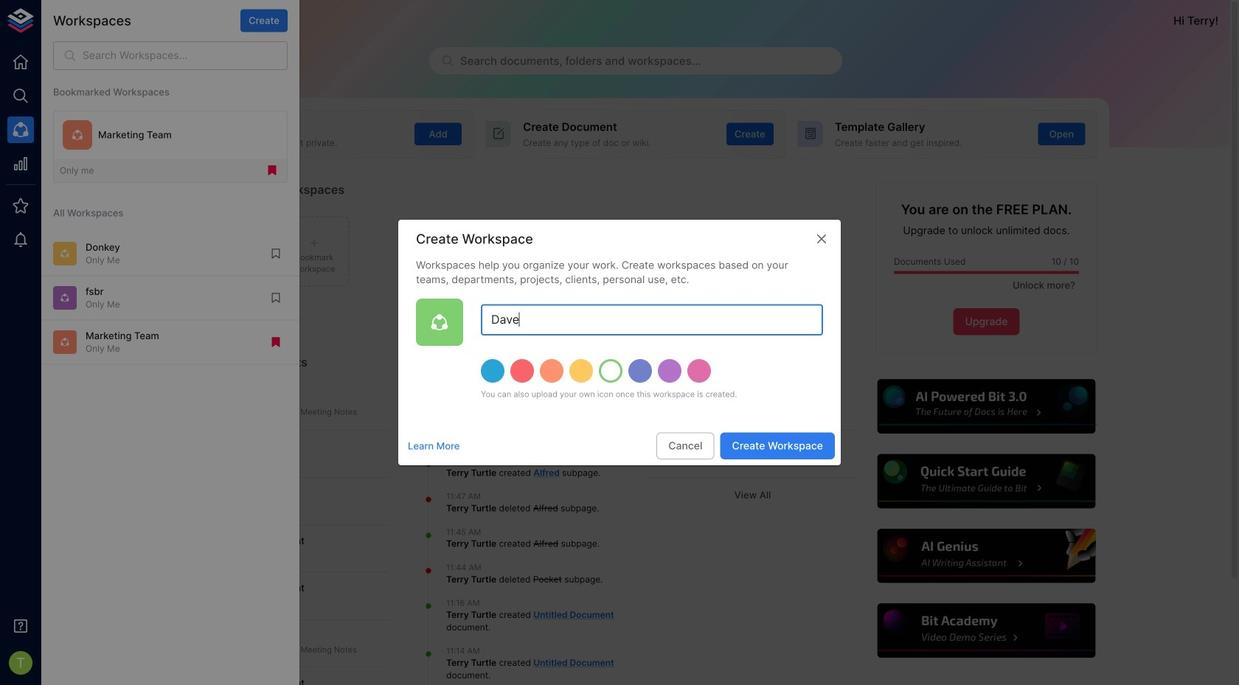 Task type: describe. For each thing, give the bounding box(es) containing it.
3 help image from the top
[[876, 527, 1098, 586]]

0 vertical spatial remove bookmark image
[[266, 164, 279, 177]]

Search Workspaces... text field
[[83, 41, 288, 70]]

2 help image from the top
[[876, 452, 1098, 511]]

bookmark image
[[269, 291, 283, 305]]

4 help image from the top
[[876, 602, 1098, 660]]



Task type: locate. For each thing, give the bounding box(es) containing it.
dialog
[[398, 220, 841, 466]]

remove bookmark image
[[266, 164, 279, 177], [269, 336, 283, 349]]

Marketing Team, Project X, Personal, etc. text field
[[481, 305, 823, 336]]

1 vertical spatial remove bookmark image
[[269, 336, 283, 349]]

bookmark image
[[269, 247, 283, 260]]

1 help image from the top
[[876, 378, 1098, 436]]

help image
[[876, 378, 1098, 436], [876, 452, 1098, 511], [876, 527, 1098, 586], [876, 602, 1098, 660]]



